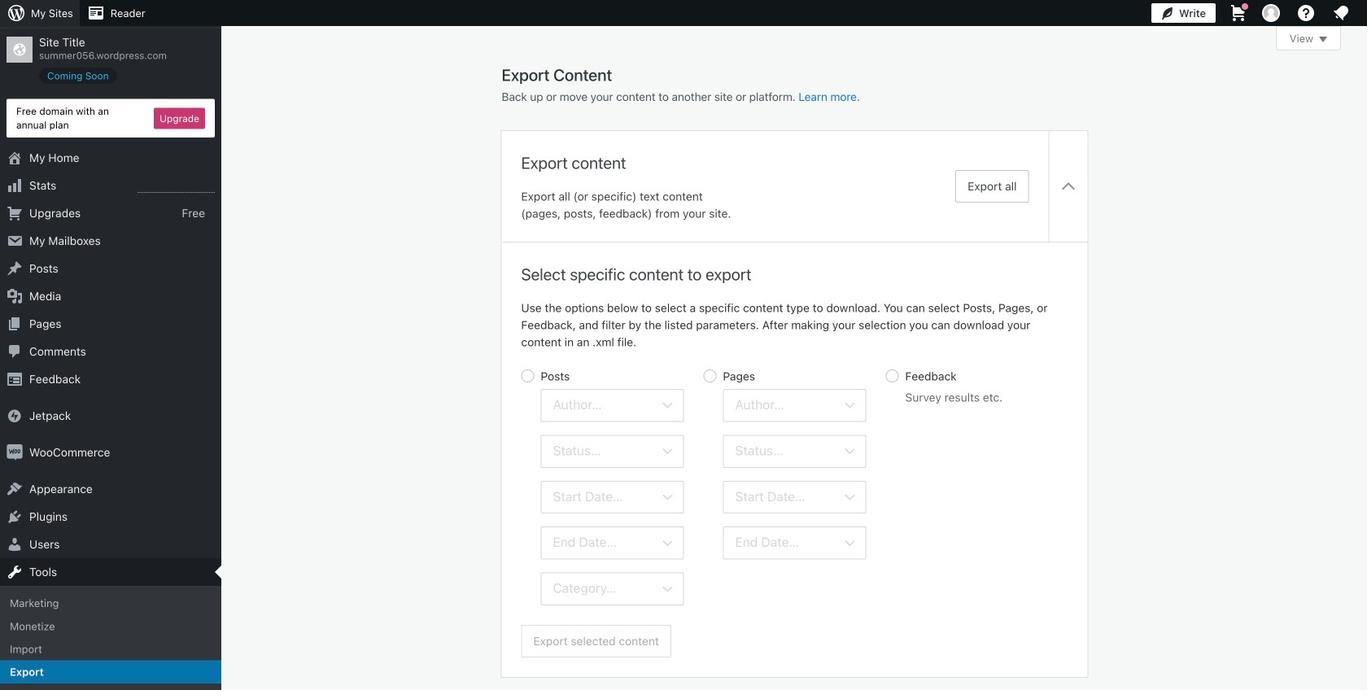 Task type: locate. For each thing, give the bounding box(es) containing it.
my shopping cart image
[[1230, 3, 1249, 23]]

img image
[[7, 408, 23, 424], [7, 445, 23, 461]]

0 vertical spatial img image
[[7, 408, 23, 424]]

closed image
[[1320, 37, 1328, 42]]

1 vertical spatial img image
[[7, 445, 23, 461]]

2 img image from the top
[[7, 445, 23, 461]]

None radio
[[522, 370, 535, 383], [704, 370, 717, 383], [886, 370, 899, 383], [522, 370, 535, 383], [704, 370, 717, 383], [886, 370, 899, 383]]

main content
[[502, 26, 1342, 677]]

manage your notifications image
[[1332, 3, 1352, 23]]

help image
[[1297, 3, 1317, 23]]

highest hourly views 0 image
[[138, 182, 215, 193]]



Task type: vqa. For each thing, say whether or not it's contained in the screenshot.
first group
no



Task type: describe. For each thing, give the bounding box(es) containing it.
my profile image
[[1263, 4, 1281, 22]]

1 img image from the top
[[7, 408, 23, 424]]



